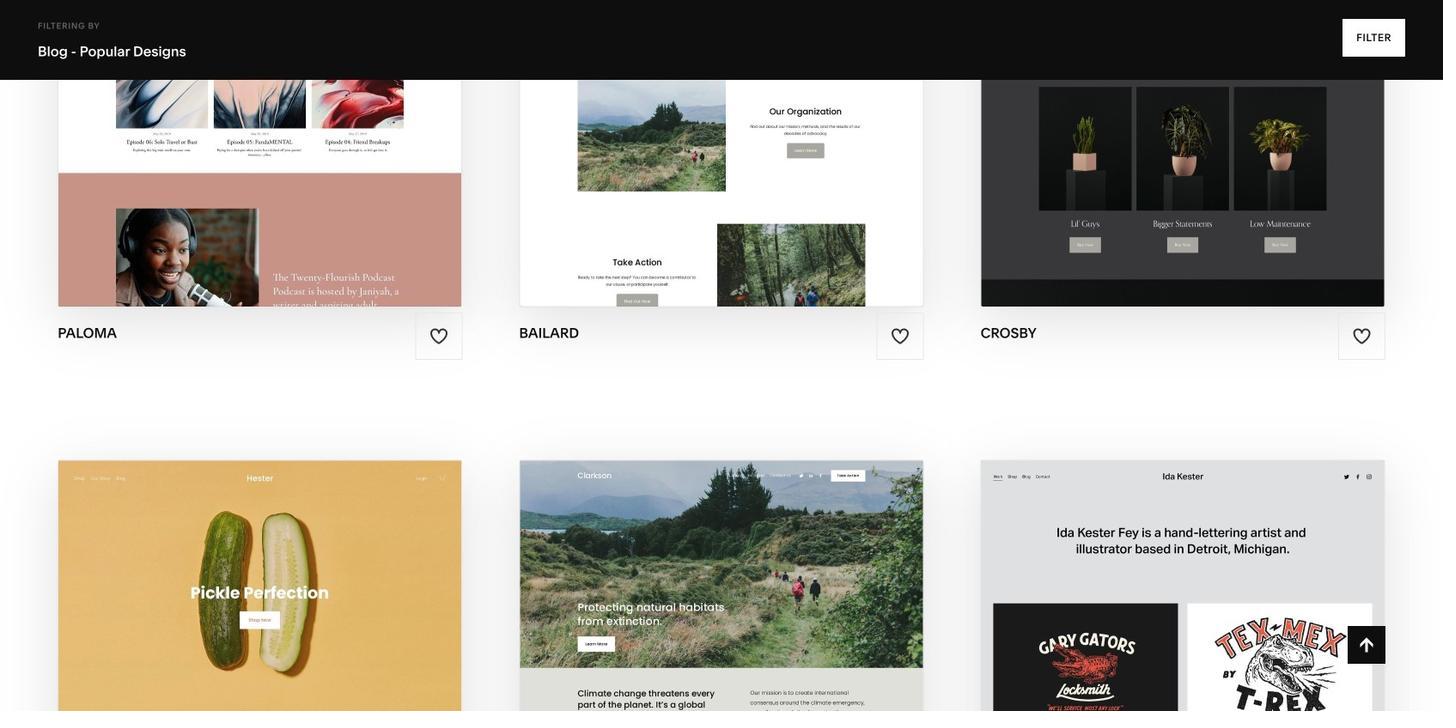 Task type: locate. For each thing, give the bounding box(es) containing it.
back to top image
[[1357, 636, 1376, 655]]

paloma image
[[59, 0, 462, 307]]

add paloma to your favorites list image
[[429, 327, 448, 346]]

add crosby to your favorites list image
[[1352, 327, 1371, 346]]

crosby image
[[981, 0, 1384, 307]]



Task type: describe. For each thing, give the bounding box(es) containing it.
kester image
[[981, 461, 1384, 711]]

hester image
[[59, 461, 462, 711]]

bailard image
[[520, 0, 923, 307]]

clarkson image
[[520, 461, 923, 711]]

add bailard to your favorites list image
[[891, 327, 910, 346]]



Task type: vqa. For each thing, say whether or not it's contained in the screenshot.
PALOMA IMAGE
yes



